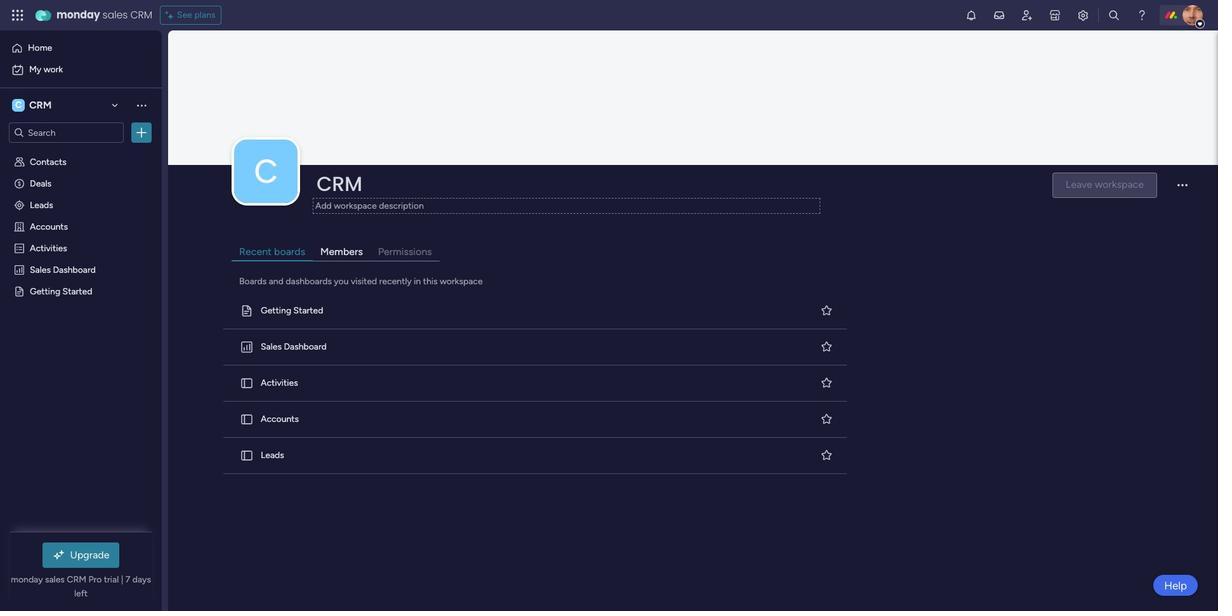 Task type: describe. For each thing, give the bounding box(es) containing it.
invite members image
[[1021, 9, 1034, 22]]

help button
[[1154, 575, 1198, 596]]

public board image for the accounts link
[[240, 412, 254, 426]]

sales dashboard for public dashboard icon
[[261, 342, 327, 353]]

home option
[[8, 38, 154, 58]]

visited
[[351, 276, 377, 287]]

options image
[[135, 126, 148, 139]]

Search in workspace field
[[27, 125, 106, 140]]

add to favorites image for activities
[[821, 377, 833, 389]]

leads inside 'leads' link
[[261, 450, 284, 461]]

notifications image
[[965, 9, 978, 22]]

search everything image
[[1108, 9, 1121, 22]]

public board image for 'getting started' link
[[240, 304, 254, 318]]

upgrade
[[70, 549, 109, 561]]

my
[[29, 64, 41, 75]]

quick search results list box
[[221, 293, 851, 474]]

sales dashboard link
[[221, 329, 850, 366]]

update feed image
[[993, 9, 1006, 22]]

in
[[414, 276, 421, 287]]

my work option
[[8, 60, 154, 80]]

see
[[177, 10, 192, 20]]

activities inside list box
[[30, 242, 67, 253]]

crm up left
[[67, 574, 86, 585]]

activities link
[[221, 366, 850, 402]]

add to favorites image for getting started
[[821, 304, 833, 317]]

sales for monday sales crm pro trial |
[[45, 574, 65, 585]]

recent boards
[[239, 246, 305, 258]]

home
[[28, 43, 52, 53]]

accounts link
[[221, 402, 850, 438]]

permissions
[[378, 246, 432, 258]]

monday sales crm
[[56, 8, 152, 22]]

help
[[1165, 579, 1188, 592]]

plans
[[194, 10, 216, 20]]

1 horizontal spatial workspace image
[[234, 140, 298, 203]]

you
[[334, 276, 349, 287]]

add workspace description
[[315, 200, 424, 211]]

1 horizontal spatial workspace
[[440, 276, 483, 287]]

emails settings image
[[1077, 9, 1090, 22]]

sales for public dashboard icon
[[261, 342, 282, 353]]

c for workspace image to the top
[[15, 100, 22, 110]]

workspace selection element
[[12, 98, 54, 113]]

add to favorites image for accounts
[[821, 413, 833, 426]]

CRM field
[[314, 169, 1042, 198]]

dashboard for public dashboard icon
[[284, 342, 327, 353]]

left
[[74, 588, 88, 599]]

dashboards
[[286, 276, 332, 287]]

and
[[269, 276, 284, 287]]

public board image down public dashboard image
[[13, 285, 25, 297]]

activities inside 'quick search results' list box
[[261, 378, 298, 389]]

monday for monday sales crm pro trial |
[[11, 574, 43, 585]]

add to favorites image
[[821, 340, 833, 353]]

james peterson image
[[1183, 5, 1203, 25]]

0 horizontal spatial leads
[[30, 199, 53, 210]]



Task type: locate. For each thing, give the bounding box(es) containing it.
sales
[[103, 8, 128, 22], [45, 574, 65, 585]]

monday for monday sales crm
[[56, 8, 100, 22]]

sales inside list box
[[30, 264, 51, 275]]

0 vertical spatial getting
[[30, 286, 60, 296]]

1 vertical spatial workspace
[[440, 276, 483, 287]]

0 horizontal spatial c
[[15, 100, 22, 110]]

my work link
[[8, 60, 154, 80]]

monday
[[56, 8, 100, 22], [11, 574, 43, 585]]

sales up home link
[[103, 8, 128, 22]]

trial
[[104, 574, 119, 585]]

1 horizontal spatial leads
[[261, 450, 284, 461]]

contacts
[[30, 156, 67, 167]]

sales dashboard inside 'quick search results' list box
[[261, 342, 327, 353]]

crm inside workspace selection element
[[29, 99, 52, 111]]

dashboard inside 'quick search results' list box
[[284, 342, 327, 353]]

4 add to favorites image from the top
[[821, 449, 833, 462]]

dashboard right public dashboard image
[[53, 264, 96, 275]]

see plans button
[[160, 6, 221, 25]]

c
[[15, 100, 22, 110], [254, 152, 278, 191]]

1 vertical spatial activities
[[261, 378, 298, 389]]

0 vertical spatial started
[[63, 286, 92, 296]]

getting
[[30, 286, 60, 296], [261, 306, 291, 316]]

members
[[321, 246, 363, 258]]

crm up the add
[[317, 169, 362, 198]]

c inside dropdown button
[[254, 152, 278, 191]]

0 vertical spatial activities
[[30, 242, 67, 253]]

monday sales crm pro trial |
[[11, 574, 126, 585]]

public board image
[[240, 449, 254, 463]]

dashboard for public dashboard image
[[53, 264, 96, 275]]

add to favorites image for leads
[[821, 449, 833, 462]]

started
[[63, 286, 92, 296], [294, 306, 323, 316]]

0 horizontal spatial dashboard
[[53, 264, 96, 275]]

0 horizontal spatial getting started
[[30, 286, 92, 296]]

my work
[[29, 64, 63, 75]]

sales dashboard
[[30, 264, 96, 275], [261, 342, 327, 353]]

crm down my
[[29, 99, 52, 111]]

2 add to favorites image from the top
[[821, 377, 833, 389]]

monday marketplace image
[[1049, 9, 1062, 22]]

0 horizontal spatial started
[[63, 286, 92, 296]]

0 vertical spatial c
[[15, 100, 22, 110]]

0 vertical spatial sales
[[103, 8, 128, 22]]

list box
[[0, 148, 162, 473]]

0 horizontal spatial sales
[[45, 574, 65, 585]]

monday up home link
[[56, 8, 100, 22]]

|
[[121, 574, 123, 585]]

getting started
[[30, 286, 92, 296], [261, 306, 323, 316]]

crm
[[130, 8, 152, 22], [29, 99, 52, 111], [317, 169, 362, 198], [67, 574, 86, 585]]

recent
[[239, 246, 272, 258]]

0 vertical spatial workspace
[[334, 200, 377, 211]]

sales dashboard right public dashboard image
[[30, 264, 96, 275]]

1 vertical spatial c
[[254, 152, 278, 191]]

option
[[0, 150, 162, 153]]

accounts inside list box
[[30, 221, 68, 232]]

0 vertical spatial workspace image
[[12, 98, 25, 112]]

1 vertical spatial started
[[294, 306, 323, 316]]

1 horizontal spatial c
[[254, 152, 278, 191]]

getting inside 'quick search results' list box
[[261, 306, 291, 316]]

work
[[44, 64, 63, 75]]

monday down "upgrade" button
[[11, 574, 43, 585]]

sales for monday sales crm
[[103, 8, 128, 22]]

0 horizontal spatial sales
[[30, 264, 51, 275]]

sales dashboard for public dashboard image
[[30, 264, 96, 275]]

boards and dashboards you visited recently in this workspace
[[239, 276, 483, 287]]

1 vertical spatial dashboard
[[284, 342, 327, 353]]

c button
[[234, 140, 298, 203]]

getting started for public board image below public dashboard image
[[30, 286, 92, 296]]

sales dashboard right public dashboard icon
[[261, 342, 327, 353]]

0 vertical spatial sales dashboard
[[30, 264, 96, 275]]

add
[[315, 200, 332, 211]]

1 vertical spatial workspace image
[[234, 140, 298, 203]]

0 vertical spatial dashboard
[[53, 264, 96, 275]]

0 horizontal spatial workspace
[[334, 200, 377, 211]]

recently
[[379, 276, 412, 287]]

public board image inside activities link
[[240, 376, 254, 390]]

1 horizontal spatial started
[[294, 306, 323, 316]]

getting started link
[[221, 293, 850, 329]]

0 vertical spatial sales
[[30, 264, 51, 275]]

help image
[[1136, 9, 1149, 22]]

0 horizontal spatial workspace image
[[12, 98, 25, 112]]

public board image up public board icon
[[240, 412, 254, 426]]

1 horizontal spatial sales dashboard
[[261, 342, 327, 353]]

public dashboard image
[[13, 263, 25, 275]]

sales for public dashboard image
[[30, 264, 51, 275]]

1 vertical spatial leads
[[261, 450, 284, 461]]

1 horizontal spatial activities
[[261, 378, 298, 389]]

getting started inside list box
[[30, 286, 92, 296]]

description
[[379, 200, 424, 211]]

sales down "upgrade" button
[[45, 574, 65, 585]]

see plans
[[177, 10, 216, 20]]

1 horizontal spatial accounts
[[261, 414, 299, 425]]

workspace right the add
[[334, 200, 377, 211]]

0 horizontal spatial getting
[[30, 286, 60, 296]]

0 vertical spatial accounts
[[30, 221, 68, 232]]

0 horizontal spatial accounts
[[30, 221, 68, 232]]

0 horizontal spatial sales dashboard
[[30, 264, 96, 275]]

workspace image
[[12, 98, 25, 112], [234, 140, 298, 203]]

sales right public dashboard icon
[[261, 342, 282, 353]]

getting started inside 'quick search results' list box
[[261, 306, 323, 316]]

0 horizontal spatial activities
[[30, 242, 67, 253]]

getting inside list box
[[30, 286, 60, 296]]

1 vertical spatial sales
[[261, 342, 282, 353]]

public board image inside the accounts link
[[240, 412, 254, 426]]

leads
[[30, 199, 53, 210], [261, 450, 284, 461]]

leads down deals
[[30, 199, 53, 210]]

1 horizontal spatial dashboard
[[284, 342, 327, 353]]

7
[[126, 574, 130, 585]]

leads right public board icon
[[261, 450, 284, 461]]

1 vertical spatial getting started
[[261, 306, 323, 316]]

sales inside 'quick search results' list box
[[261, 342, 282, 353]]

public dashboard image
[[240, 340, 254, 354]]

getting started for public board image within 'getting started' link
[[261, 306, 323, 316]]

1 vertical spatial accounts
[[261, 414, 299, 425]]

boards
[[239, 276, 267, 287]]

sales right public dashboard image
[[30, 264, 51, 275]]

sales
[[30, 264, 51, 275], [261, 342, 282, 353]]

this
[[423, 276, 438, 287]]

1 add to favorites image from the top
[[821, 304, 833, 317]]

sales dashboard inside list box
[[30, 264, 96, 275]]

dashboard
[[53, 264, 96, 275], [284, 342, 327, 353]]

dashboard right public dashboard icon
[[284, 342, 327, 353]]

upgrade button
[[42, 543, 120, 568]]

1 horizontal spatial monday
[[56, 8, 100, 22]]

workspace right the this
[[440, 276, 483, 287]]

1 horizontal spatial sales
[[261, 342, 282, 353]]

public board image for activities link
[[240, 376, 254, 390]]

c for right workspace image
[[254, 152, 278, 191]]

workspace options image
[[135, 99, 148, 112]]

1 vertical spatial sales dashboard
[[261, 342, 327, 353]]

0 horizontal spatial monday
[[11, 574, 43, 585]]

boards
[[274, 246, 305, 258]]

public board image down boards
[[240, 304, 254, 318]]

started inside 'quick search results' list box
[[294, 306, 323, 316]]

home link
[[8, 38, 154, 58]]

deals
[[30, 178, 51, 189]]

pro
[[89, 574, 102, 585]]

1 horizontal spatial getting
[[261, 306, 291, 316]]

1 vertical spatial sales
[[45, 574, 65, 585]]

activities
[[30, 242, 67, 253], [261, 378, 298, 389]]

add to favorites image
[[821, 304, 833, 317], [821, 377, 833, 389], [821, 413, 833, 426], [821, 449, 833, 462]]

1 vertical spatial monday
[[11, 574, 43, 585]]

list box containing contacts
[[0, 148, 162, 473]]

add to favorites image inside 'leads' link
[[821, 449, 833, 462]]

public board image inside 'getting started' link
[[240, 304, 254, 318]]

accounts inside 'quick search results' list box
[[261, 414, 299, 425]]

workspace
[[334, 200, 377, 211], [440, 276, 483, 287]]

3 add to favorites image from the top
[[821, 413, 833, 426]]

days
[[133, 574, 151, 585]]

public board image down public dashboard icon
[[240, 376, 254, 390]]

v2 ellipsis image
[[1178, 184, 1188, 195]]

started inside list box
[[63, 286, 92, 296]]

public board image
[[13, 285, 25, 297], [240, 304, 254, 318], [240, 376, 254, 390], [240, 412, 254, 426]]

select product image
[[11, 9, 24, 22]]

1 horizontal spatial sales
[[103, 8, 128, 22]]

1 vertical spatial getting
[[261, 306, 291, 316]]

crm left see at top
[[130, 8, 152, 22]]

1 horizontal spatial getting started
[[261, 306, 323, 316]]

0 vertical spatial monday
[[56, 8, 100, 22]]

leads link
[[221, 438, 850, 474]]

7 days left
[[74, 574, 151, 599]]

accounts
[[30, 221, 68, 232], [261, 414, 299, 425]]

dashboard inside list box
[[53, 264, 96, 275]]

0 vertical spatial getting started
[[30, 286, 92, 296]]

0 vertical spatial leads
[[30, 199, 53, 210]]



Task type: vqa. For each thing, say whether or not it's contained in the screenshot.
rightmost "Accounts"
yes



